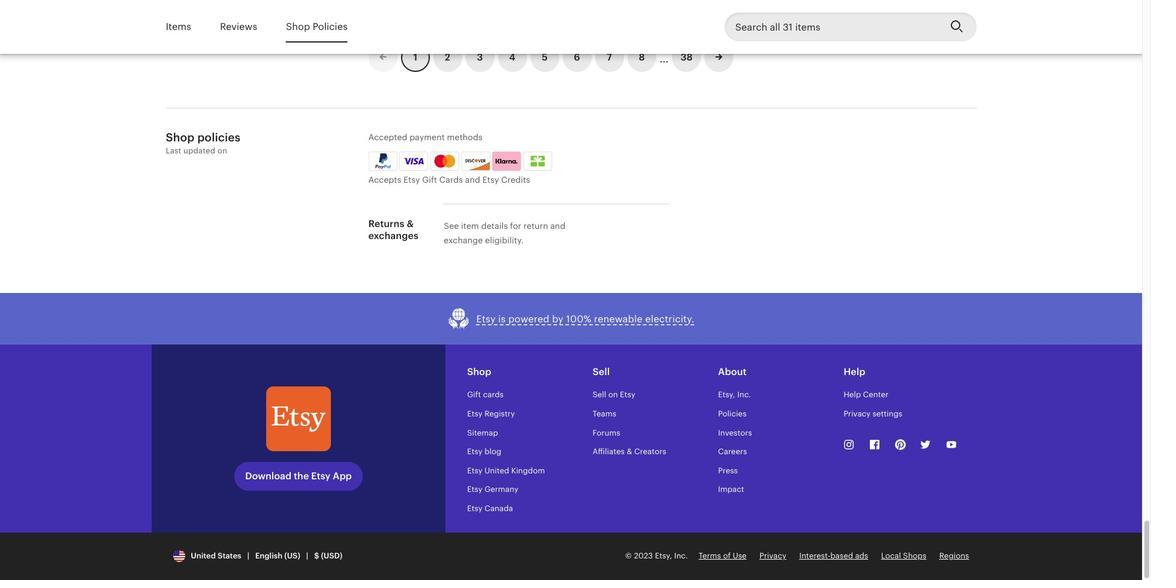 Task type: describe. For each thing, give the bounding box(es) containing it.
affiliates & creators link
[[593, 447, 666, 456]]

regions
[[939, 552, 969, 561]]

payment
[[410, 132, 445, 142]]

gift cards link
[[467, 391, 504, 400]]

local
[[881, 552, 901, 561]]

shop for policies
[[286, 21, 310, 32]]

0 vertical spatial gift
[[422, 175, 437, 185]]

ads
[[855, 552, 868, 561]]

affiliates
[[593, 447, 625, 456]]

forums
[[593, 428, 620, 437]]

careers
[[718, 447, 747, 456]]

accepted
[[368, 132, 407, 142]]

help for help
[[844, 367, 865, 378]]

gift cards
[[467, 391, 504, 400]]

shop policies link
[[286, 13, 348, 41]]

reviews link
[[220, 13, 257, 41]]

2 | from the left
[[306, 552, 308, 561]]

united states   |   english (us)   |   $ (usd)
[[187, 552, 343, 561]]

privacy for privacy link
[[760, 552, 786, 561]]

renewable
[[594, 313, 643, 325]]

100%
[[566, 313, 591, 325]]

sell for sell
[[593, 367, 610, 378]]

help center
[[844, 391, 889, 400]]

returns & exchanges
[[368, 218, 419, 242]]

etsy registry link
[[467, 410, 515, 419]]

for
[[510, 221, 521, 231]]

interest-
[[799, 552, 831, 561]]

8
[[639, 51, 645, 63]]

etsy, inc.
[[718, 391, 751, 400]]

teams link
[[593, 410, 616, 419]]

etsy down discover icon
[[483, 175, 499, 185]]

1 link
[[401, 43, 430, 72]]

on inside shop policies last updated on
[[217, 147, 227, 156]]

etsy left canada
[[467, 504, 482, 513]]

1 vertical spatial gift
[[467, 391, 481, 400]]

by
[[552, 313, 564, 325]]

(us)
[[284, 552, 300, 561]]

etsy down etsy blog link
[[467, 466, 482, 475]]

1 horizontal spatial united
[[485, 466, 509, 475]]

help center link
[[844, 391, 889, 400]]

paypal image
[[370, 153, 395, 169]]

returns
[[368, 218, 404, 230]]

blog
[[485, 447, 501, 456]]

0 horizontal spatial etsy,
[[655, 552, 672, 561]]

investors link
[[718, 428, 752, 437]]

© 2023 etsy, inc.
[[625, 552, 688, 561]]

$
[[314, 552, 319, 561]]

credits
[[501, 175, 530, 185]]

reviews
[[220, 21, 257, 32]]

0 vertical spatial inc.
[[737, 391, 751, 400]]

2
[[445, 51, 450, 63]]

regions button
[[939, 551, 969, 562]]

last
[[166, 147, 181, 156]]

forums link
[[593, 428, 620, 437]]

interest-based ads link
[[799, 552, 868, 561]]

sitemap
[[467, 428, 498, 437]]

shop for policies
[[166, 131, 195, 144]]

©
[[625, 552, 632, 561]]

germany
[[485, 485, 518, 494]]

2023
[[634, 552, 653, 561]]

8 link
[[627, 43, 656, 72]]

press
[[718, 466, 738, 475]]

38
[[681, 51, 693, 63]]

us image
[[173, 550, 185, 562]]

accepts
[[368, 175, 401, 185]]

etsy germany link
[[467, 485, 518, 494]]

details
[[481, 221, 508, 231]]

app
[[333, 471, 352, 482]]

etsy united kingdom link
[[467, 466, 545, 475]]

terms
[[699, 552, 721, 561]]

local shops
[[881, 552, 927, 561]]

(usd)
[[321, 552, 343, 561]]

1 vertical spatial united
[[191, 552, 216, 561]]

return
[[524, 221, 548, 231]]

privacy link
[[760, 552, 786, 561]]

giftcard image
[[528, 156, 548, 167]]

exchange
[[444, 236, 483, 245]]

methods
[[447, 132, 483, 142]]

cards
[[439, 175, 463, 185]]

shops
[[903, 552, 927, 561]]

etsy up etsy canada
[[467, 485, 482, 494]]

3
[[477, 51, 483, 63]]

etsy is powered by 100% renewable electricity. button
[[448, 308, 695, 331]]

privacy for privacy settings
[[844, 410, 871, 419]]

discover image
[[462, 154, 491, 172]]

1 horizontal spatial on
[[608, 391, 618, 400]]

etsy blog
[[467, 447, 501, 456]]

items link
[[166, 13, 191, 41]]

based
[[831, 552, 853, 561]]

is
[[498, 313, 506, 325]]

affiliates & creators
[[593, 447, 666, 456]]



Task type: vqa. For each thing, say whether or not it's contained in the screenshot.
What if there is a mistake with my order?
no



Task type: locate. For each thing, give the bounding box(es) containing it.
3 link
[[466, 43, 494, 72]]

etsy down visa icon
[[403, 175, 420, 185]]

0 horizontal spatial inc.
[[674, 552, 688, 561]]

see
[[444, 221, 459, 231]]

0 horizontal spatial gift
[[422, 175, 437, 185]]

shop policies
[[286, 21, 348, 32]]

1 vertical spatial &
[[627, 447, 632, 456]]

help for help center
[[844, 391, 861, 400]]

policies
[[313, 21, 348, 32], [718, 410, 747, 419]]

& for affiliates
[[627, 447, 632, 456]]

terms of use link
[[699, 552, 747, 561]]

press link
[[718, 466, 738, 475]]

0 horizontal spatial united
[[191, 552, 216, 561]]

0 vertical spatial etsy,
[[718, 391, 735, 400]]

etsy canada
[[467, 504, 513, 513]]

help left center
[[844, 391, 861, 400]]

1 help from the top
[[844, 367, 865, 378]]

0 horizontal spatial &
[[407, 218, 414, 230]]

of
[[723, 552, 731, 561]]

canada
[[485, 504, 513, 513]]

etsy united kingdom
[[467, 466, 545, 475]]

exchanges
[[368, 230, 419, 242]]

1 horizontal spatial shop
[[286, 21, 310, 32]]

1 horizontal spatial gift
[[467, 391, 481, 400]]

1 vertical spatial help
[[844, 391, 861, 400]]

sell up teams at the right bottom of page
[[593, 391, 606, 400]]

impact link
[[718, 485, 744, 494]]

impact
[[718, 485, 744, 494]]

1 | from the left
[[247, 552, 249, 561]]

1 sell from the top
[[593, 367, 610, 378]]

shop
[[286, 21, 310, 32], [166, 131, 195, 144], [467, 367, 491, 378]]

electricity.
[[645, 313, 695, 325]]

local shops link
[[881, 552, 927, 561]]

cards
[[483, 391, 504, 400]]

|
[[247, 552, 249, 561], [306, 552, 308, 561]]

inc. up policies link
[[737, 391, 751, 400]]

shop up last
[[166, 131, 195, 144]]

privacy right use at the right of the page
[[760, 552, 786, 561]]

the
[[294, 471, 309, 482]]

1 vertical spatial inc.
[[674, 552, 688, 561]]

etsy left blog
[[467, 447, 482, 456]]

shop right reviews
[[286, 21, 310, 32]]

0 vertical spatial on
[[217, 147, 227, 156]]

careers link
[[718, 447, 747, 456]]

& for returns
[[407, 218, 414, 230]]

1 vertical spatial privacy
[[760, 552, 786, 561]]

settings
[[873, 410, 902, 419]]

1 horizontal spatial inc.
[[737, 391, 751, 400]]

1 vertical spatial and
[[550, 221, 565, 231]]

help up help center
[[844, 367, 865, 378]]

mastercard image
[[432, 153, 457, 169]]

0 horizontal spatial shop
[[166, 131, 195, 144]]

0 vertical spatial sell
[[593, 367, 610, 378]]

etsy registry
[[467, 410, 515, 419]]

etsy canada link
[[467, 504, 513, 513]]

1 vertical spatial policies
[[718, 410, 747, 419]]

1 vertical spatial sell
[[593, 391, 606, 400]]

6 link
[[563, 43, 591, 72]]

and right return
[[550, 221, 565, 231]]

1 vertical spatial shop
[[166, 131, 195, 144]]

help
[[844, 367, 865, 378], [844, 391, 861, 400]]

etsy inside etsy is powered by 100% renewable electricity. button
[[476, 313, 496, 325]]

0 vertical spatial help
[[844, 367, 865, 378]]

about
[[718, 367, 747, 378]]

etsy right the
[[311, 471, 330, 482]]

united
[[485, 466, 509, 475], [191, 552, 216, 561]]

and
[[465, 175, 480, 185], [550, 221, 565, 231]]

2 vertical spatial shop
[[467, 367, 491, 378]]

interest-based ads
[[799, 552, 868, 561]]

download
[[245, 471, 292, 482]]

states
[[218, 552, 241, 561]]

0 horizontal spatial privacy
[[760, 552, 786, 561]]

0 horizontal spatial policies
[[313, 21, 348, 32]]

sell on etsy link
[[593, 391, 635, 400]]

united right the us icon
[[191, 552, 216, 561]]

etsy is powered by 100% renewable electricity.
[[476, 313, 695, 325]]

privacy
[[844, 410, 871, 419], [760, 552, 786, 561]]

38 link
[[672, 43, 701, 72]]

item
[[461, 221, 479, 231]]

& inside returns & exchanges
[[407, 218, 414, 230]]

…
[[660, 48, 669, 66]]

0 vertical spatial &
[[407, 218, 414, 230]]

2 link
[[433, 43, 462, 72]]

accepted payment methods
[[368, 132, 483, 142]]

1 vertical spatial on
[[608, 391, 618, 400]]

policies
[[197, 131, 240, 144]]

etsy blog link
[[467, 447, 501, 456]]

2 horizontal spatial shop
[[467, 367, 491, 378]]

inc.
[[737, 391, 751, 400], [674, 552, 688, 561]]

7
[[607, 51, 612, 63]]

download the etsy app
[[245, 471, 352, 482]]

privacy settings
[[844, 410, 902, 419]]

0 vertical spatial and
[[465, 175, 480, 185]]

1 horizontal spatial etsy,
[[718, 391, 735, 400]]

eligibility.
[[485, 236, 524, 245]]

1 horizontal spatial |
[[306, 552, 308, 561]]

privacy down help center link
[[844, 410, 871, 419]]

center
[[863, 391, 889, 400]]

use
[[733, 552, 747, 561]]

etsy inside download the etsy app link
[[311, 471, 330, 482]]

0 vertical spatial privacy
[[844, 410, 871, 419]]

| left $
[[306, 552, 308, 561]]

english
[[255, 552, 282, 561]]

Search all 31 items text field
[[725, 13, 940, 41]]

& left creators
[[627, 447, 632, 456]]

etsy, up policies link
[[718, 391, 735, 400]]

sitemap link
[[467, 428, 498, 437]]

&
[[407, 218, 414, 230], [627, 447, 632, 456]]

shop inside shop policies last updated on
[[166, 131, 195, 144]]

items
[[166, 21, 191, 32]]

inc. left terms
[[674, 552, 688, 561]]

shop up gift cards link
[[467, 367, 491, 378]]

& up 'exchanges' at the left
[[407, 218, 414, 230]]

1 vertical spatial etsy,
[[655, 552, 672, 561]]

1 horizontal spatial policies
[[718, 410, 747, 419]]

0 vertical spatial shop
[[286, 21, 310, 32]]

teams
[[593, 410, 616, 419]]

0 vertical spatial policies
[[313, 21, 348, 32]]

united down blog
[[485, 466, 509, 475]]

7 link
[[595, 43, 624, 72]]

etsy up "forums" link at the bottom right
[[620, 391, 635, 400]]

5
[[542, 51, 548, 63]]

on down policies
[[217, 147, 227, 156]]

and down discover icon
[[465, 175, 480, 185]]

visa image
[[404, 156, 424, 167]]

etsy, right 2023
[[655, 552, 672, 561]]

0 horizontal spatial on
[[217, 147, 227, 156]]

sell up the sell on etsy link at right bottom
[[593, 367, 610, 378]]

on
[[217, 147, 227, 156], [608, 391, 618, 400]]

0 vertical spatial united
[[485, 466, 509, 475]]

4 link
[[498, 43, 527, 72]]

registry
[[485, 410, 515, 419]]

etsy germany
[[467, 485, 518, 494]]

| right states
[[247, 552, 249, 561]]

shop inside shop policies link
[[286, 21, 310, 32]]

0 horizontal spatial and
[[465, 175, 480, 185]]

etsy left is
[[476, 313, 496, 325]]

sell for sell on etsy
[[593, 391, 606, 400]]

and inside see item details for return and exchange eligibility.
[[550, 221, 565, 231]]

etsy up sitemap link
[[467, 410, 482, 419]]

2 sell from the top
[[593, 391, 606, 400]]

0 horizontal spatial |
[[247, 552, 249, 561]]

on up teams link
[[608, 391, 618, 400]]

1 horizontal spatial privacy
[[844, 410, 871, 419]]

2 help from the top
[[844, 391, 861, 400]]

terms of use
[[699, 552, 747, 561]]

creators
[[634, 447, 666, 456]]

see item details for return and exchange eligibility.
[[444, 221, 565, 245]]

1 horizontal spatial and
[[550, 221, 565, 231]]

klarna image
[[492, 152, 521, 171]]

1 horizontal spatial &
[[627, 447, 632, 456]]



